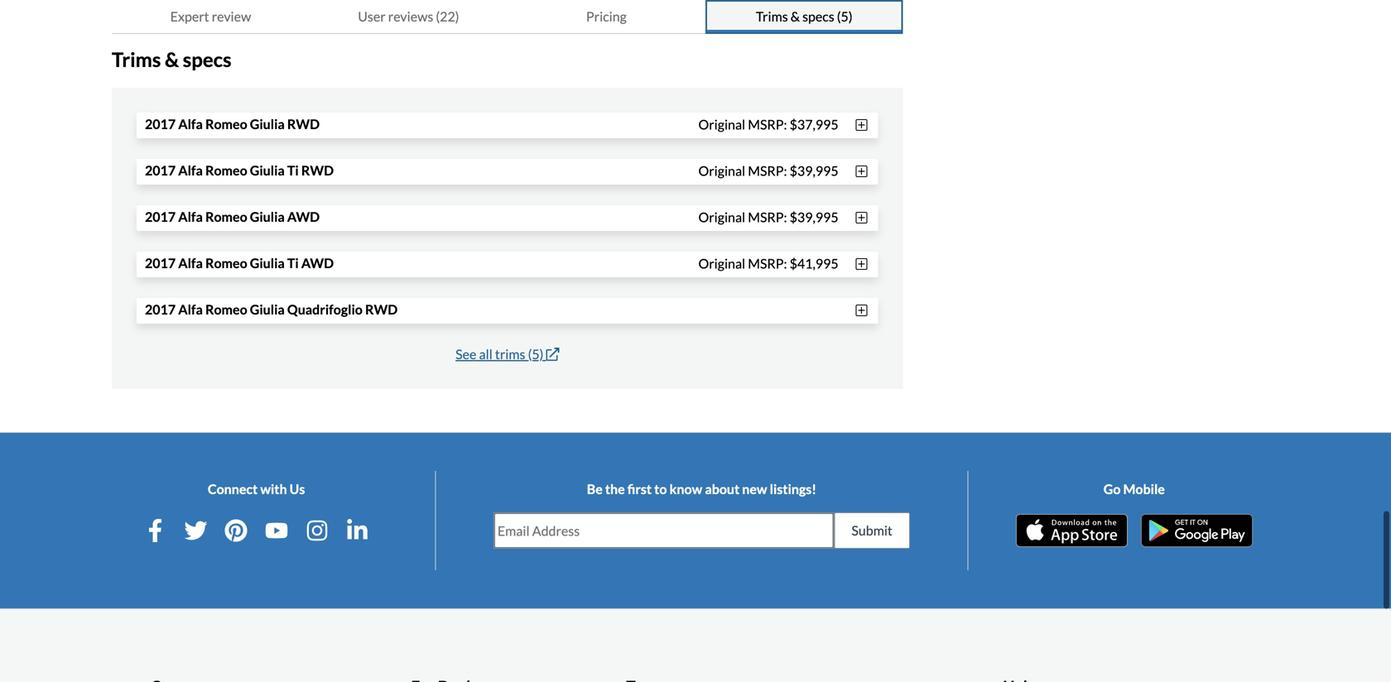 Task type: vqa. For each thing, say whether or not it's contained in the screenshot.
EV
no



Task type: locate. For each thing, give the bounding box(es) containing it.
giulia for 2017 alfa romeo giulia ti rwd
[[250, 162, 285, 179]]

ti
[[287, 162, 299, 179], [287, 255, 299, 271]]

romeo for 2017 alfa romeo giulia quadrifoglio rwd
[[205, 302, 247, 318]]

ti up 2017 alfa romeo giulia awd at top left
[[287, 162, 299, 179]]

3 romeo from the top
[[205, 209, 247, 225]]

0 vertical spatial ti
[[287, 162, 299, 179]]

original msrp: $39,995
[[699, 163, 839, 179], [699, 209, 839, 225]]

expert review tab
[[112, 0, 310, 34]]

msrp: for 2017 alfa romeo giulia ti rwd
[[748, 163, 787, 179]]

1 $39,995 from the top
[[790, 163, 839, 179]]

ti up 2017 alfa romeo giulia quadrifoglio rwd
[[287, 255, 299, 271]]

trims
[[756, 8, 788, 24], [112, 48, 161, 71]]

go mobile
[[1104, 481, 1165, 497]]

romeo for 2017 alfa romeo giulia ti rwd
[[205, 162, 247, 179]]

original for 2017 alfa romeo giulia awd
[[699, 209, 746, 225]]

1 ti from the top
[[287, 162, 299, 179]]

giulia up 2017 alfa romeo giulia ti awd
[[250, 209, 285, 225]]

(5) for see all trims (5)
[[528, 346, 544, 362]]

(5) inside tab
[[837, 8, 853, 24]]

1 2017 from the top
[[145, 116, 176, 132]]

2 vertical spatial rwd
[[365, 302, 398, 318]]

romeo down 2017 alfa romeo giulia awd at top left
[[205, 255, 247, 271]]

alfa down 2017 alfa romeo giulia awd at top left
[[178, 255, 203, 271]]

1 vertical spatial $39,995
[[790, 209, 839, 225]]

connect
[[208, 481, 258, 497]]

trims & specs
[[112, 48, 232, 71]]

1 romeo from the top
[[205, 116, 247, 132]]

romeo down '2017 alfa romeo giulia rwd'
[[205, 162, 247, 179]]

be
[[587, 481, 603, 497]]

1 horizontal spatial specs
[[803, 8, 835, 24]]

original for 2017 alfa romeo giulia rwd
[[699, 116, 746, 132]]

alfa
[[178, 116, 203, 132], [178, 162, 203, 179], [178, 209, 203, 225], [178, 255, 203, 271], [178, 302, 203, 318]]

1 vertical spatial external link image
[[546, 348, 560, 361]]

about
[[705, 481, 740, 497]]

get it on google play image
[[1141, 514, 1253, 548]]

plus square image
[[854, 119, 870, 132], [854, 165, 870, 178], [854, 258, 870, 271], [854, 304, 870, 317]]

rwd
[[287, 116, 320, 132], [301, 162, 334, 179], [365, 302, 398, 318]]

$39,995
[[790, 163, 839, 179], [790, 209, 839, 225]]

specs
[[803, 8, 835, 24], [183, 48, 232, 71]]

$39,995 up '$41,995'
[[790, 209, 839, 225]]

& for trims & specs
[[165, 48, 179, 71]]

msrp:
[[748, 116, 787, 132], [748, 163, 787, 179], [748, 209, 787, 225], [748, 255, 787, 272]]

4 msrp: from the top
[[748, 255, 787, 272]]

original msrp: $39,995 up original msrp: $41,995 at the right top of page
[[699, 209, 839, 225]]

pricing
[[586, 8, 627, 24]]

2 original msrp: $39,995 from the top
[[699, 209, 839, 225]]

2 original from the top
[[699, 163, 746, 179]]

original msrp: $39,995 for 2017 alfa romeo giulia awd
[[699, 209, 839, 225]]

tab list
[[112, 0, 903, 34]]

1 vertical spatial trims
[[112, 48, 161, 71]]

4 plus square image from the top
[[854, 304, 870, 317]]

giulia down 2017 alfa romeo giulia ti awd
[[250, 302, 285, 318]]

3 giulia from the top
[[250, 209, 285, 225]]

2017 inside dropdown button
[[145, 302, 176, 318]]

(5)
[[837, 8, 853, 24], [528, 346, 544, 362]]

0 vertical spatial trims
[[756, 8, 788, 24]]

original
[[699, 116, 746, 132], [699, 163, 746, 179], [699, 209, 746, 225], [699, 255, 746, 272]]

msrp: left $37,995
[[748, 116, 787, 132]]

romeo
[[205, 116, 247, 132], [205, 162, 247, 179], [205, 209, 247, 225], [205, 255, 247, 271], [205, 302, 247, 318]]

know
[[670, 481, 703, 497]]

2017 for 2017 alfa romeo giulia awd
[[145, 209, 176, 225]]

4 2017 from the top
[[145, 255, 176, 271]]

5 2017 from the top
[[145, 302, 176, 318]]

2 alfa from the top
[[178, 162, 203, 179]]

youtube image
[[265, 519, 288, 543]]

$41,995
[[790, 255, 839, 272]]

4 original from the top
[[699, 255, 746, 272]]

0 vertical spatial original msrp: $39,995
[[699, 163, 839, 179]]

alfa for 2017 alfa romeo giulia ti rwd
[[178, 162, 203, 179]]

alfa for 2017 alfa romeo giulia rwd
[[178, 116, 203, 132]]

1 vertical spatial rwd
[[301, 162, 334, 179]]

2017 alfa romeo giulia quadrifoglio rwd
[[145, 302, 398, 318]]

plus square image
[[854, 211, 870, 225]]

pinterest image
[[225, 519, 248, 543]]

2017 for 2017 alfa romeo giulia ti rwd
[[145, 162, 176, 179]]

romeo down 2017 alfa romeo giulia ti rwd
[[205, 209, 247, 225]]

0 vertical spatial $39,995
[[790, 163, 839, 179]]

msrp: down original msrp: $37,995
[[748, 163, 787, 179]]

msrp: up original msrp: $41,995 at the right top of page
[[748, 209, 787, 225]]

2017
[[145, 116, 176, 132], [145, 162, 176, 179], [145, 209, 176, 225], [145, 255, 176, 271], [145, 302, 176, 318]]

giulia up 2017 alfa romeo giulia quadrifoglio rwd
[[250, 255, 285, 271]]

$39,995 down $37,995
[[790, 163, 839, 179]]

1 vertical spatial awd
[[301, 255, 334, 271]]

0 vertical spatial external link image
[[590, 0, 603, 12]]

0 horizontal spatial trims
[[112, 48, 161, 71]]

0 horizontal spatial (5)
[[528, 346, 544, 362]]

specs inside trims & specs (5) tab
[[803, 8, 835, 24]]

trims for trims & specs
[[112, 48, 161, 71]]

1 giulia from the top
[[250, 116, 285, 132]]

1 original msrp: $39,995 from the top
[[699, 163, 839, 179]]

msrp: left '$41,995'
[[748, 255, 787, 272]]

see all trims (5) link
[[456, 346, 560, 362]]

facebook image
[[144, 519, 167, 543]]

2 romeo from the top
[[205, 162, 247, 179]]

2017 alfa romeo giulia awd
[[145, 209, 320, 225]]

3 plus square image from the top
[[854, 258, 870, 271]]

& inside tab
[[791, 8, 800, 24]]

original for 2017 alfa romeo giulia ti rwd
[[699, 163, 746, 179]]

1 vertical spatial ti
[[287, 255, 299, 271]]

0 horizontal spatial &
[[165, 48, 179, 71]]

3 msrp: from the top
[[748, 209, 787, 225]]

awd up quadrifoglio
[[301, 255, 334, 271]]

giulia inside dropdown button
[[250, 302, 285, 318]]

awd
[[287, 209, 320, 225], [301, 255, 334, 271]]

4 alfa from the top
[[178, 255, 203, 271]]

2 msrp: from the top
[[748, 163, 787, 179]]

2017 for 2017 alfa romeo giulia rwd
[[145, 116, 176, 132]]

alfa for 2017 alfa romeo giulia awd
[[178, 209, 203, 225]]

submit
[[852, 523, 893, 539]]

1 original from the top
[[699, 116, 746, 132]]

0 vertical spatial rwd
[[287, 116, 320, 132]]

original msrp: $39,995 down original msrp: $37,995
[[699, 163, 839, 179]]

4 giulia from the top
[[250, 255, 285, 271]]

alfa down 2017 alfa romeo giulia ti awd
[[178, 302, 203, 318]]

reviews
[[388, 8, 433, 24]]

be the first to know about new listings!
[[587, 481, 817, 497]]

alfa down '2017 alfa romeo giulia rwd'
[[178, 162, 203, 179]]

1 vertical spatial specs
[[183, 48, 232, 71]]

romeo up 2017 alfa romeo giulia ti rwd
[[205, 116, 247, 132]]

all
[[479, 346, 493, 362]]

5 romeo from the top
[[205, 302, 247, 318]]

2 giulia from the top
[[250, 162, 285, 179]]

romeo inside dropdown button
[[205, 302, 247, 318]]

2 2017 from the top
[[145, 162, 176, 179]]

giulia
[[250, 116, 285, 132], [250, 162, 285, 179], [250, 209, 285, 225], [250, 255, 285, 271], [250, 302, 285, 318]]

1 vertical spatial (5)
[[528, 346, 544, 362]]

1 horizontal spatial (5)
[[837, 8, 853, 24]]

&
[[791, 8, 800, 24], [165, 48, 179, 71]]

& for trims & specs (5)
[[791, 8, 800, 24]]

romeo down 2017 alfa romeo giulia ti awd
[[205, 302, 247, 318]]

giulia up 2017 alfa romeo giulia ti rwd
[[250, 116, 285, 132]]

1 vertical spatial original msrp: $39,995
[[699, 209, 839, 225]]

alfa inside 2017 alfa romeo giulia quadrifoglio rwd dropdown button
[[178, 302, 203, 318]]

1 alfa from the top
[[178, 116, 203, 132]]

to
[[655, 481, 667, 497]]

1 msrp: from the top
[[748, 116, 787, 132]]

2 plus square image from the top
[[854, 165, 870, 178]]

original msrp: $39,995 for 2017 alfa romeo giulia ti rwd
[[699, 163, 839, 179]]

0 vertical spatial &
[[791, 8, 800, 24]]

trims inside tab
[[756, 8, 788, 24]]

5 alfa from the top
[[178, 302, 203, 318]]

alfa down trims & specs
[[178, 116, 203, 132]]

$39,995 for 2017 alfa romeo giulia awd
[[790, 209, 839, 225]]

connect with us
[[208, 481, 305, 497]]

trims for trims & specs (5)
[[756, 8, 788, 24]]

0 vertical spatial specs
[[803, 8, 835, 24]]

awd up 2017 alfa romeo giulia ti awd
[[287, 209, 320, 225]]

specs for trims & specs
[[183, 48, 232, 71]]

3 original from the top
[[699, 209, 746, 225]]

romeo for 2017 alfa romeo giulia awd
[[205, 209, 247, 225]]

original msrp: $41,995
[[699, 255, 839, 272]]

2 $39,995 from the top
[[790, 209, 839, 225]]

1 horizontal spatial trims
[[756, 8, 788, 24]]

giulia for 2017 alfa romeo giulia awd
[[250, 209, 285, 225]]

2017 alfa romeo giulia rwd
[[145, 116, 320, 132]]

quadrifoglio
[[287, 302, 363, 318]]

romeo for 2017 alfa romeo giulia ti awd
[[205, 255, 247, 271]]

1 horizontal spatial &
[[791, 8, 800, 24]]

giulia up 2017 alfa romeo giulia awd at top left
[[250, 162, 285, 179]]

3 2017 from the top
[[145, 209, 176, 225]]

mobile
[[1124, 481, 1165, 497]]

3 alfa from the top
[[178, 209, 203, 225]]

4 romeo from the top
[[205, 255, 247, 271]]

giulia for 2017 alfa romeo giulia ti awd
[[250, 255, 285, 271]]

expert
[[170, 8, 209, 24]]

alfa down 2017 alfa romeo giulia ti rwd
[[178, 209, 203, 225]]

5 giulia from the top
[[250, 302, 285, 318]]

0 vertical spatial (5)
[[837, 8, 853, 24]]

0 horizontal spatial specs
[[183, 48, 232, 71]]

0 vertical spatial awd
[[287, 209, 320, 225]]

1 plus square image from the top
[[854, 119, 870, 132]]

0 horizontal spatial external link image
[[546, 348, 560, 361]]

external link image
[[590, 0, 603, 12], [546, 348, 560, 361]]

rwd inside dropdown button
[[365, 302, 398, 318]]

1 vertical spatial &
[[165, 48, 179, 71]]

2 ti from the top
[[287, 255, 299, 271]]



Task type: describe. For each thing, give the bounding box(es) containing it.
rwd for ti
[[301, 162, 334, 179]]

2017 for 2017 alfa romeo giulia quadrifoglio rwd
[[145, 302, 176, 318]]

see all trims (5)
[[456, 346, 544, 362]]

with
[[260, 481, 287, 497]]

2017 for 2017 alfa romeo giulia ti awd
[[145, 255, 176, 271]]

new
[[742, 481, 767, 497]]

pricing tab
[[508, 0, 706, 34]]

twitter image
[[184, 519, 207, 543]]

expert review
[[170, 8, 251, 24]]

instagram image
[[305, 519, 329, 543]]

plus square image for $37,995
[[854, 119, 870, 132]]

user reviews (22)
[[358, 8, 459, 24]]

submit button
[[834, 513, 910, 549]]

us
[[290, 481, 305, 497]]

trims & specs (5)
[[756, 8, 853, 24]]

trims & specs (5) tab
[[706, 0, 903, 34]]

ti for awd
[[287, 255, 299, 271]]

linkedin image
[[346, 519, 369, 543]]

alfa for 2017 alfa romeo giulia ti awd
[[178, 255, 203, 271]]

1 horizontal spatial external link image
[[590, 0, 603, 12]]

plus square image inside 2017 alfa romeo giulia quadrifoglio rwd dropdown button
[[854, 304, 870, 317]]

msrp: for 2017 alfa romeo giulia awd
[[748, 209, 787, 225]]

tab list containing expert review
[[112, 0, 903, 34]]

2017 alfa romeo giulia quadrifoglio rwd button
[[145, 300, 870, 324]]

$37,995
[[790, 116, 839, 132]]

rwd for quadrifoglio
[[365, 302, 398, 318]]

(22)
[[436, 8, 459, 24]]

listings!
[[770, 481, 817, 497]]

$39,995 for 2017 alfa romeo giulia ti rwd
[[790, 163, 839, 179]]

trims
[[495, 346, 526, 362]]

msrp: for 2017 alfa romeo giulia rwd
[[748, 116, 787, 132]]

Email Address email field
[[494, 514, 834, 548]]

giulia for 2017 alfa romeo giulia rwd
[[250, 116, 285, 132]]

the
[[605, 481, 625, 497]]

external link image inside see all trims (5) link
[[546, 348, 560, 361]]

plus square image for $39,995
[[854, 165, 870, 178]]

specs for trims & specs (5)
[[803, 8, 835, 24]]

see
[[456, 346, 477, 362]]

go
[[1104, 481, 1121, 497]]

2017 alfa romeo giulia ti awd
[[145, 255, 334, 271]]

2017 alfa romeo giulia ti rwd
[[145, 162, 334, 179]]

ti for rwd
[[287, 162, 299, 179]]

plus square image for $41,995
[[854, 258, 870, 271]]

user
[[358, 8, 386, 24]]

original msrp: $37,995
[[699, 116, 839, 132]]

(5) for trims & specs (5)
[[837, 8, 853, 24]]

giulia for 2017 alfa romeo giulia quadrifoglio rwd
[[250, 302, 285, 318]]

romeo for 2017 alfa romeo giulia rwd
[[205, 116, 247, 132]]

alfa for 2017 alfa romeo giulia quadrifoglio rwd
[[178, 302, 203, 318]]

download on the app store image
[[1016, 514, 1128, 548]]

original for 2017 alfa romeo giulia ti awd
[[699, 255, 746, 272]]

review
[[212, 8, 251, 24]]

user reviews (22) tab
[[310, 0, 508, 34]]

first
[[628, 481, 652, 497]]

msrp: for 2017 alfa romeo giulia ti awd
[[748, 255, 787, 272]]



